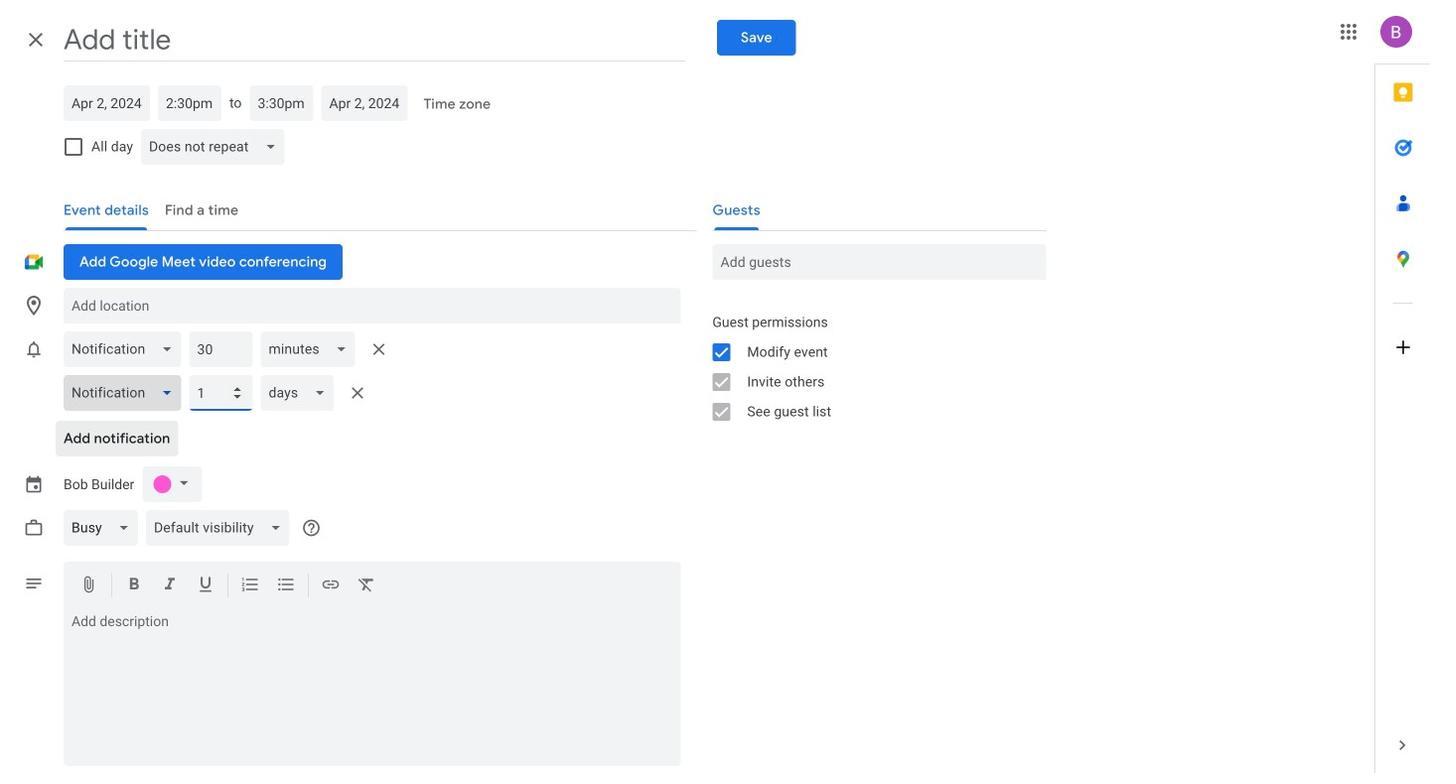 Task type: describe. For each thing, give the bounding box(es) containing it.
bulleted list image
[[276, 575, 296, 598]]

remove formatting image
[[357, 575, 376, 598]]

bold image
[[124, 575, 144, 598]]

Minutes in advance for notification number field
[[197, 332, 245, 367]]

End date text field
[[329, 85, 400, 121]]

Start time text field
[[166, 85, 214, 121]]

End time text field
[[258, 85, 305, 121]]

30 minutes before element
[[64, 326, 395, 373]]

Title text field
[[64, 18, 685, 62]]



Task type: vqa. For each thing, say whether or not it's contained in the screenshot.
30 minutes before, as email ELEMENT
no



Task type: locate. For each thing, give the bounding box(es) containing it.
notifications element
[[64, 326, 395, 417]]

1 day before element
[[64, 369, 395, 417]]

Description text field
[[64, 614, 681, 763]]

italic image
[[160, 575, 180, 598]]

Start date text field
[[72, 85, 142, 121]]

numbered list image
[[240, 575, 260, 598]]

formatting options toolbar
[[64, 562, 681, 610]]

tab list
[[1375, 65, 1430, 718]]

Days in advance for notification number field
[[197, 375, 245, 411]]

Add location text field
[[72, 288, 673, 324]]

underline image
[[196, 575, 216, 598]]

Guests text field
[[720, 244, 1038, 280]]

group
[[697, 308, 1046, 427]]

insert link image
[[321, 575, 341, 598]]

None field
[[141, 123, 293, 171], [64, 326, 189, 373], [261, 326, 363, 373], [64, 369, 189, 417], [261, 369, 342, 417], [64, 505, 146, 552], [146, 505, 297, 552], [141, 123, 293, 171], [64, 326, 189, 373], [261, 326, 363, 373], [64, 369, 189, 417], [261, 369, 342, 417], [64, 505, 146, 552], [146, 505, 297, 552]]



